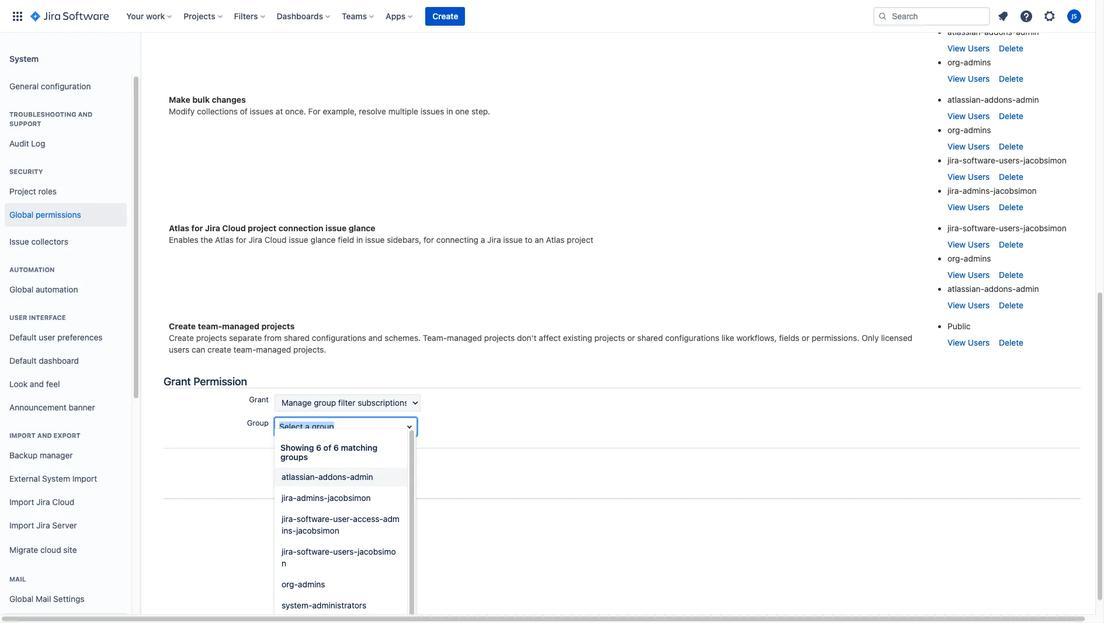 Task type: locate. For each thing, give the bounding box(es) containing it.
primary element
[[7, 0, 873, 32]]

global left the settings
[[9, 594, 33, 604]]

7 users from the top
[[968, 202, 990, 212]]

1 issues from the left
[[250, 106, 273, 116]]

default
[[9, 332, 37, 342], [9, 356, 37, 365]]

9 delete from the top
[[999, 270, 1023, 280]]

3 view from the top
[[948, 73, 966, 83]]

0 horizontal spatial of
[[240, 106, 248, 116]]

0 horizontal spatial jira-admins-jacobsimon
[[282, 493, 371, 503]]

2 users from the top
[[968, 43, 990, 53]]

admin
[[1016, 27, 1039, 37], [1016, 94, 1039, 104], [1016, 284, 1039, 294], [350, 472, 373, 482]]

audit
[[9, 138, 29, 148]]

1 vertical spatial default
[[9, 356, 37, 365]]

0 horizontal spatial shared
[[284, 333, 310, 343]]

1 horizontal spatial in
[[446, 106, 453, 116]]

atlas
[[169, 223, 189, 233], [215, 235, 234, 244], [546, 235, 565, 244]]

9 view from the top
[[948, 270, 966, 280]]

delete link for 3rd view users link from the top of the page
[[999, 73, 1023, 83]]

issue left to
[[503, 235, 523, 244]]

users-
[[999, 155, 1023, 165], [999, 223, 1023, 233], [333, 547, 358, 557]]

grant
[[164, 375, 191, 388], [249, 395, 269, 404]]

resolve
[[359, 106, 386, 116]]

1 horizontal spatial 6
[[333, 443, 339, 453]]

1 default from the top
[[9, 332, 37, 342]]

user
[[9, 314, 27, 321]]

jira software image
[[30, 9, 109, 23], [30, 9, 109, 23]]

11 view from the top
[[948, 337, 966, 347]]

0 vertical spatial of
[[240, 106, 248, 116]]

1 global from the top
[[9, 209, 33, 219]]

4 view from the top
[[948, 111, 966, 121]]

2 issues from the left
[[420, 106, 444, 116]]

of down changes
[[240, 106, 248, 116]]

banner
[[0, 0, 1095, 33]]

users for second view users link from the bottom of the page
[[968, 300, 990, 310]]

7 delete link from the top
[[999, 202, 1023, 212]]

glance left field
[[311, 235, 336, 244]]

external
[[9, 474, 40, 483]]

11 view users from the top
[[948, 337, 990, 347]]

2 view users from the top
[[948, 43, 990, 53]]

grant permission
[[164, 375, 247, 388]]

announcement
[[9, 402, 67, 412]]

of right showing
[[323, 443, 331, 453]]

import up migrate
[[9, 520, 34, 530]]

1 shared from the left
[[284, 333, 310, 343]]

import jira cloud
[[9, 497, 74, 507]]

for up the the
[[191, 223, 203, 233]]

3 global from the top
[[9, 594, 33, 604]]

projects right "existing"
[[594, 333, 625, 343]]

view users
[[948, 13, 990, 23], [948, 43, 990, 53], [948, 73, 990, 83], [948, 111, 990, 121], [948, 141, 990, 151], [948, 171, 990, 181], [948, 202, 990, 212], [948, 239, 990, 249], [948, 270, 990, 280], [948, 300, 990, 310], [948, 337, 990, 347]]

dashboard
[[39, 356, 79, 365]]

0 horizontal spatial system
[[9, 53, 39, 63]]

1 vertical spatial managed
[[447, 333, 482, 343]]

view users for 3rd view users link from the top of the page
[[948, 73, 990, 83]]

0 horizontal spatial cloud
[[52, 497, 74, 507]]

workflows,
[[736, 333, 777, 343]]

connecting
[[436, 235, 478, 244]]

6 view from the top
[[948, 171, 966, 181]]

global for global permissions
[[9, 209, 33, 219]]

5 users from the top
[[968, 141, 990, 151]]

10 view users link from the top
[[948, 300, 990, 310]]

multiple
[[388, 106, 418, 116]]

site
[[63, 545, 77, 555]]

global inside 'link'
[[9, 284, 33, 294]]

for right the the
[[236, 235, 246, 244]]

4 users from the top
[[968, 111, 990, 121]]

10 delete link from the top
[[999, 300, 1023, 310]]

issue up field
[[325, 223, 347, 233]]

global down automation
[[9, 284, 33, 294]]

and down general configuration link
[[78, 110, 93, 118]]

3 view users from the top
[[948, 73, 990, 83]]

global inside mail group
[[9, 594, 33, 604]]

0 horizontal spatial 6
[[316, 443, 321, 453]]

1 vertical spatial grant
[[249, 395, 269, 404]]

1 horizontal spatial mail
[[36, 594, 51, 604]]

team- down separate
[[233, 344, 256, 354]]

and left feel
[[30, 379, 44, 389]]

admins- inside "link"
[[297, 493, 328, 503]]

atlas up enables on the left
[[169, 223, 189, 233]]

cloud
[[222, 223, 246, 233], [264, 235, 287, 244], [52, 497, 74, 507]]

0 horizontal spatial glance
[[311, 235, 336, 244]]

jacobsimon
[[1023, 155, 1067, 165], [994, 185, 1037, 195], [1023, 223, 1067, 233], [328, 493, 371, 503], [296, 526, 339, 536]]

of
[[240, 106, 248, 116], [323, 443, 331, 453]]

global automation
[[9, 284, 78, 294]]

in left one
[[446, 106, 453, 116]]

delete link for 2nd view users link from the top
[[999, 43, 1023, 53]]

and for import and export
[[37, 432, 52, 439]]

look
[[9, 379, 28, 389]]

issues right multiple
[[420, 106, 444, 116]]

default dashboard link
[[5, 349, 127, 373]]

1 delete link from the top
[[999, 13, 1023, 23]]

export
[[53, 432, 80, 439]]

import
[[9, 432, 36, 439], [72, 474, 97, 483], [9, 497, 34, 507], [9, 520, 34, 530]]

7 view users from the top
[[948, 202, 990, 212]]

view for first view users link from the bottom of the page
[[948, 337, 966, 347]]

1 horizontal spatial configurations
[[665, 333, 719, 343]]

issue down connection
[[289, 235, 308, 244]]

4 view users from the top
[[948, 111, 990, 121]]

1 horizontal spatial issues
[[420, 106, 444, 116]]

view users for 1st view users link from the top of the page
[[948, 13, 990, 23]]

0 horizontal spatial mail
[[9, 575, 26, 583]]

team-
[[423, 333, 447, 343]]

projects.
[[293, 344, 326, 354]]

11 delete from the top
[[999, 337, 1023, 347]]

2 vertical spatial managed
[[256, 344, 291, 354]]

an
[[535, 235, 544, 244]]

global down project
[[9, 209, 33, 219]]

None submit
[[275, 464, 301, 483]]

for right sidebars,
[[424, 235, 434, 244]]

1 vertical spatial project
[[567, 235, 593, 244]]

1 horizontal spatial cloud
[[222, 223, 246, 233]]

org-admins
[[948, 57, 991, 67], [948, 125, 991, 135], [948, 253, 991, 263], [282, 580, 325, 590]]

view users for fourth view users link from the top of the page
[[948, 111, 990, 121]]

atlas right the the
[[215, 235, 234, 244]]

import for import and export
[[9, 432, 36, 439]]

sidebars,
[[387, 235, 421, 244]]

groups
[[280, 452, 308, 462]]

0 vertical spatial cloud
[[222, 223, 246, 233]]

view for 2nd view users link from the top
[[948, 43, 966, 53]]

delete link
[[999, 13, 1023, 23], [999, 43, 1023, 53], [999, 73, 1023, 83], [999, 111, 1023, 121], [999, 141, 1023, 151], [999, 171, 1023, 181], [999, 202, 1023, 212], [999, 239, 1023, 249], [999, 270, 1023, 280], [999, 300, 1023, 310], [999, 337, 1023, 347]]

6 delete link from the top
[[999, 171, 1023, 181]]

8 view users from the top
[[948, 239, 990, 249]]

2 6 from the left
[[333, 443, 339, 453]]

showing 6 of 6 matching groups
[[280, 443, 377, 462]]

migrate
[[9, 545, 38, 555]]

6 view users from the top
[[948, 171, 990, 181]]

users
[[968, 13, 990, 23], [968, 43, 990, 53], [968, 73, 990, 83], [968, 111, 990, 121], [968, 141, 990, 151], [968, 171, 990, 181], [968, 202, 990, 212], [968, 239, 990, 249], [968, 270, 990, 280], [968, 300, 990, 310], [968, 337, 990, 347]]

grant up the "group"
[[249, 395, 269, 404]]

2 global from the top
[[9, 284, 33, 294]]

1 view from the top
[[948, 13, 966, 23]]

1 horizontal spatial of
[[323, 443, 331, 453]]

cloud inside import and export group
[[52, 497, 74, 507]]

9 view users from the top
[[948, 270, 990, 280]]

create for create
[[432, 11, 458, 21]]

import up backup
[[9, 432, 36, 439]]

dashboards
[[277, 11, 323, 21]]

atlassian-addons-admin
[[948, 27, 1039, 37], [948, 94, 1039, 104], [948, 284, 1039, 294], [282, 472, 373, 482]]

delete link for seventh view users link from the top of the page
[[999, 202, 1023, 212]]

delete link for ninth view users link
[[999, 270, 1023, 280]]

1 horizontal spatial shared
[[637, 333, 663, 343]]

10 view from the top
[[948, 300, 966, 310]]

global
[[9, 209, 33, 219], [9, 284, 33, 294], [9, 594, 33, 604]]

atlassian-
[[948, 27, 984, 37], [948, 94, 984, 104], [948, 284, 984, 294], [282, 472, 318, 482]]

issues left the at at the left
[[250, 106, 273, 116]]

project left connection
[[248, 223, 276, 233]]

issue
[[9, 236, 29, 246]]

8 view from the top
[[948, 239, 966, 249]]

0 vertical spatial grant
[[164, 375, 191, 388]]

0 vertical spatial glance
[[349, 223, 375, 233]]

8 view users link from the top
[[948, 239, 990, 249]]

1 vertical spatial of
[[323, 443, 331, 453]]

default down user
[[9, 332, 37, 342]]

changes
[[212, 94, 246, 104]]

view users for 5th view users link
[[948, 141, 990, 151]]

grant down users
[[164, 375, 191, 388]]

7 view from the top
[[948, 202, 966, 212]]

1 vertical spatial global
[[9, 284, 33, 294]]

1 horizontal spatial or
[[802, 333, 809, 343]]

1 horizontal spatial grant
[[249, 395, 269, 404]]

system-administrators link
[[275, 597, 407, 615]]

view for ninth view users link
[[948, 270, 966, 280]]

0 vertical spatial global
[[9, 209, 33, 219]]

1 vertical spatial in
[[356, 235, 363, 244]]

global automation link
[[5, 278, 127, 301]]

2 vertical spatial cloud
[[52, 497, 74, 507]]

jira left server
[[36, 520, 50, 530]]

atlas for jira cloud project connection issue glance enables the atlas for jira cloud issue glance field in issue sidebars, for connecting a jira issue to an atlas project
[[169, 223, 593, 244]]

jira up import jira server at the left of the page
[[36, 497, 50, 507]]

create inside 'button'
[[432, 11, 458, 21]]

1 vertical spatial system
[[42, 474, 70, 483]]

atlassian- for second view users link from the bottom of the page
[[948, 284, 984, 294]]

0 horizontal spatial in
[[356, 235, 363, 244]]

atlas right an at the top
[[546, 235, 565, 244]]

permission
[[193, 375, 247, 388]]

jira-
[[948, 155, 963, 165], [948, 185, 963, 195], [948, 223, 963, 233], [282, 493, 297, 503], [282, 514, 297, 524], [282, 547, 297, 557]]

0 horizontal spatial grant
[[164, 375, 191, 388]]

your
[[126, 11, 144, 21]]

support
[[9, 120, 41, 127]]

11 view users link from the top
[[948, 337, 990, 347]]

notifications image
[[996, 9, 1010, 23]]

import for import jira cloud
[[9, 497, 34, 507]]

5 view users from the top
[[948, 141, 990, 151]]

1 configurations from the left
[[312, 333, 366, 343]]

6 delete from the top
[[999, 171, 1023, 181]]

11 users from the top
[[968, 337, 990, 347]]

n
[[282, 559, 286, 569]]

1 horizontal spatial glance
[[349, 223, 375, 233]]

6 right showing
[[316, 443, 321, 453]]

8 delete from the top
[[999, 239, 1023, 249]]

migrate cloud site
[[9, 545, 77, 555]]

view for 1st view users link from the top of the page
[[948, 13, 966, 23]]

system
[[9, 53, 39, 63], [42, 474, 70, 483]]

default up look
[[9, 356, 37, 365]]

jira- inside jira-software-users-jacobsimo n
[[282, 547, 297, 557]]

delete link for second view users link from the bottom of the page
[[999, 300, 1023, 310]]

collections
[[197, 106, 238, 116]]

0 vertical spatial admins-
[[963, 185, 994, 195]]

10 users from the top
[[968, 300, 990, 310]]

mail down migrate
[[9, 575, 26, 583]]

4 delete link from the top
[[999, 111, 1023, 121]]

import down external
[[9, 497, 34, 507]]

grant for grant permission
[[164, 375, 191, 388]]

5 delete from the top
[[999, 141, 1023, 151]]

2 vertical spatial global
[[9, 594, 33, 604]]

1 vertical spatial jira-admins-jacobsimon
[[282, 493, 371, 503]]

5 delete link from the top
[[999, 141, 1023, 151]]

users for 8th view users link from the top of the page
[[968, 239, 990, 249]]

8 users from the top
[[968, 239, 990, 249]]

troubleshooting
[[9, 110, 76, 118]]

teams button
[[338, 7, 379, 25]]

settings
[[53, 594, 84, 604]]

1 vertical spatial jira-software-users-jacobsimon
[[948, 223, 1067, 233]]

atlassian- for 2nd view users link from the top
[[948, 27, 984, 37]]

global permissions
[[9, 209, 81, 219]]

4 delete from the top
[[999, 111, 1023, 121]]

4 view users link from the top
[[948, 111, 990, 121]]

2 delete link from the top
[[999, 43, 1023, 53]]

configurations up projects.
[[312, 333, 366, 343]]

2 default from the top
[[9, 356, 37, 365]]

glance up field
[[349, 223, 375, 233]]

or right the "fields"
[[802, 333, 809, 343]]

server
[[52, 520, 77, 530]]

schemes.
[[385, 333, 421, 343]]

9 users from the top
[[968, 270, 990, 280]]

1 horizontal spatial team-
[[233, 344, 256, 354]]

6
[[316, 443, 321, 453], [333, 443, 339, 453]]

external system import
[[9, 474, 97, 483]]

0 vertical spatial users-
[[999, 155, 1023, 165]]

configurations left like
[[665, 333, 719, 343]]

admins
[[964, 57, 991, 67], [964, 125, 991, 135], [964, 253, 991, 263], [298, 580, 325, 590]]

in right field
[[356, 235, 363, 244]]

2 vertical spatial create
[[169, 333, 194, 343]]

import jira server link
[[5, 514, 127, 537]]

3 delete link from the top
[[999, 73, 1023, 83]]

0 horizontal spatial configurations
[[312, 333, 366, 343]]

or right "existing"
[[627, 333, 635, 343]]

issues
[[250, 106, 273, 116], [420, 106, 444, 116]]

2 horizontal spatial for
[[424, 235, 434, 244]]

1 vertical spatial admins-
[[297, 493, 328, 503]]

for
[[191, 223, 203, 233], [236, 235, 246, 244], [424, 235, 434, 244]]

system down manager on the bottom
[[42, 474, 70, 483]]

8 delete link from the top
[[999, 239, 1023, 249]]

banner containing your work
[[0, 0, 1095, 33]]

3 delete from the top
[[999, 73, 1023, 83]]

security
[[9, 168, 43, 175]]

look and feel link
[[5, 373, 127, 396]]

atlassian- for fourth view users link from the top of the page
[[948, 94, 984, 104]]

0 horizontal spatial issues
[[250, 106, 273, 116]]

1 view users from the top
[[948, 13, 990, 23]]

default for default dashboard
[[9, 356, 37, 365]]

org-
[[948, 57, 964, 67], [948, 125, 964, 135], [948, 253, 964, 263], [282, 580, 298, 590]]

2 vertical spatial users-
[[333, 547, 358, 557]]

delete link for 8th view users link from the top of the page
[[999, 239, 1023, 249]]

and inside user interface "group"
[[30, 379, 44, 389]]

1 horizontal spatial system
[[42, 474, 70, 483]]

and left schemes. on the left of the page
[[368, 333, 382, 343]]

your work
[[126, 11, 165, 21]]

admins for 3rd view users link from the top of the page
[[964, 57, 991, 67]]

1 horizontal spatial jira-admins-jacobsimon
[[948, 185, 1037, 195]]

jira right a
[[487, 235, 501, 244]]

user interface
[[9, 314, 66, 321]]

one
[[455, 106, 469, 116]]

0 vertical spatial project
[[248, 223, 276, 233]]

1 horizontal spatial atlas
[[215, 235, 234, 244]]

global for global automation
[[9, 284, 33, 294]]

mail group
[[5, 563, 127, 623]]

atlassian-addons-admin inside showing 6 of 6 matching groups element
[[282, 472, 373, 482]]

system inside import and export group
[[42, 474, 70, 483]]

2 view from the top
[[948, 43, 966, 53]]

1 delete from the top
[[999, 13, 1023, 23]]

1 vertical spatial glance
[[311, 235, 336, 244]]

jira
[[205, 223, 220, 233], [249, 235, 262, 244], [487, 235, 501, 244], [36, 497, 50, 507], [36, 520, 50, 530]]

0 horizontal spatial team-
[[198, 321, 222, 331]]

3 users from the top
[[968, 73, 990, 83]]

0 vertical spatial in
[[446, 106, 453, 116]]

0 vertical spatial jira-software-users-jacobsimon
[[948, 155, 1067, 165]]

None text field
[[275, 418, 417, 436]]

and
[[78, 110, 93, 118], [368, 333, 382, 343], [30, 379, 44, 389], [37, 432, 52, 439]]

log
[[31, 138, 45, 148]]

6 users from the top
[[968, 171, 990, 181]]

mail left the settings
[[36, 594, 51, 604]]

create for create team-managed projects create projects separate from shared configurations and schemes. team-managed projects don't affect existing projects or shared configurations like workflows, fields or permissions. only licensed users can create team-managed projects.
[[169, 321, 196, 331]]

and inside troubleshooting and support
[[78, 110, 93, 118]]

1 vertical spatial users-
[[999, 223, 1023, 233]]

1 vertical spatial mail
[[36, 594, 51, 604]]

9 view users link from the top
[[948, 270, 990, 280]]

global inside security group
[[9, 209, 33, 219]]

admins for 5th view users link
[[964, 125, 991, 135]]

5 view users link from the top
[[948, 141, 990, 151]]

global for global mail settings
[[9, 594, 33, 604]]

users for 2nd view users link from the top
[[968, 43, 990, 53]]

1 view users link from the top
[[948, 13, 990, 23]]

0 vertical spatial create
[[432, 11, 458, 21]]

1 horizontal spatial for
[[236, 235, 246, 244]]

10 view users from the top
[[948, 300, 990, 310]]

1 vertical spatial create
[[169, 321, 196, 331]]

search image
[[878, 11, 887, 21]]

global permissions link
[[5, 203, 127, 227]]

5 view from the top
[[948, 141, 966, 151]]

1 vertical spatial cloud
[[264, 235, 287, 244]]

project right an at the top
[[567, 235, 593, 244]]

2 delete from the top
[[999, 43, 1023, 53]]

9 delete link from the top
[[999, 270, 1023, 280]]

atlassian- inside showing 6 of 6 matching groups element
[[282, 472, 318, 482]]

2 horizontal spatial cloud
[[264, 235, 287, 244]]

1 users from the top
[[968, 13, 990, 23]]

11 delete link from the top
[[999, 337, 1023, 347]]

0 horizontal spatial or
[[627, 333, 635, 343]]

admins-
[[963, 185, 994, 195], [297, 493, 328, 503]]

and up backup manager
[[37, 432, 52, 439]]

showing
[[280, 443, 314, 453]]

view for fourth view users link from the top of the page
[[948, 111, 966, 121]]

make
[[169, 94, 190, 104]]

2 jira-software-users-jacobsimon from the top
[[948, 223, 1067, 233]]

0 vertical spatial default
[[9, 332, 37, 342]]

6 left 'matching' at the bottom left of page
[[333, 443, 339, 453]]

software- inside jira-software-users-jacobsimo n
[[297, 547, 333, 557]]

don't
[[517, 333, 537, 343]]

1 jira-software-users-jacobsimon from the top
[[948, 155, 1067, 165]]

software-
[[963, 155, 999, 165], [963, 223, 999, 233], [297, 514, 333, 524], [297, 547, 333, 557]]

view users for 6th view users link from the top of the page
[[948, 171, 990, 181]]

0 horizontal spatial admins-
[[297, 493, 328, 503]]

team- up create
[[198, 321, 222, 331]]

import and export
[[9, 432, 80, 439]]

system up general
[[9, 53, 39, 63]]



Task type: describe. For each thing, give the bounding box(es) containing it.
roles
[[38, 186, 57, 196]]

backup manager link
[[5, 444, 127, 467]]

1 or from the left
[[627, 333, 635, 343]]

view users for first view users link from the bottom of the page
[[948, 337, 990, 347]]

jira- inside "link"
[[282, 493, 297, 503]]

view users for 8th view users link from the top of the page
[[948, 239, 990, 249]]

step.
[[471, 106, 490, 116]]

users- for 8th view users link from the top of the page
[[999, 223, 1023, 233]]

projects up from
[[261, 321, 295, 331]]

import for import jira server
[[9, 520, 34, 530]]

jira up the the
[[205, 223, 220, 233]]

preferences
[[57, 332, 103, 342]]

user-
[[333, 514, 353, 524]]

troubleshooting and support group
[[5, 98, 127, 159]]

import jira cloud link
[[5, 491, 127, 514]]

your profile and settings image
[[1067, 9, 1081, 23]]

jira-software-users-jacobsimo n link
[[275, 543, 407, 573]]

from
[[264, 333, 282, 343]]

general configuration link
[[5, 75, 127, 98]]

jacobsimon inside "link"
[[328, 493, 371, 503]]

collectors
[[31, 236, 68, 246]]

org- inside showing 6 of 6 matching groups element
[[282, 580, 298, 590]]

system-
[[282, 601, 312, 611]]

2 horizontal spatial atlas
[[546, 235, 565, 244]]

sidebar navigation image
[[127, 47, 153, 70]]

projects up create
[[196, 333, 227, 343]]

0 vertical spatial team-
[[198, 321, 222, 331]]

jira-software-user-access-adm ins-jacobsimon
[[282, 514, 400, 536]]

1 horizontal spatial project
[[567, 235, 593, 244]]

7 delete from the top
[[999, 202, 1023, 212]]

of inside showing 6 of 6 matching groups
[[323, 443, 331, 453]]

global mail settings link
[[5, 588, 127, 611]]

in inside atlas for jira cloud project connection issue glance enables the atlas for jira cloud issue glance field in issue sidebars, for connecting a jira issue to an atlas project
[[356, 235, 363, 244]]

issue right field
[[365, 235, 385, 244]]

view users for 2nd view users link from the top
[[948, 43, 990, 53]]

enables
[[169, 235, 198, 244]]

a
[[481, 235, 485, 244]]

1 vertical spatial team-
[[233, 344, 256, 354]]

0 vertical spatial mail
[[9, 575, 26, 583]]

affect
[[539, 333, 561, 343]]

view users for ninth view users link
[[948, 270, 990, 280]]

delete link for 5th view users link
[[999, 141, 1023, 151]]

example,
[[323, 106, 357, 116]]

org-admins link
[[275, 576, 407, 594]]

project
[[9, 186, 36, 196]]

view for 3rd view users link from the top of the page
[[948, 73, 966, 83]]

users for 3rd view users link from the top of the page
[[968, 73, 990, 83]]

view for seventh view users link from the top of the page
[[948, 202, 966, 212]]

software- inside jira-software-user-access-adm ins-jacobsimon
[[297, 514, 333, 524]]

import jira server
[[9, 520, 77, 530]]

grant for grant
[[249, 395, 269, 404]]

separate
[[229, 333, 262, 343]]

atlassian-addons-admin link
[[275, 468, 407, 487]]

0 vertical spatial system
[[9, 53, 39, 63]]

adm
[[383, 514, 400, 524]]

0 horizontal spatial atlas
[[169, 223, 189, 233]]

7 view users link from the top
[[948, 202, 990, 212]]

automation
[[9, 266, 55, 273]]

banner
[[69, 402, 95, 412]]

troubleshooting and support
[[9, 110, 93, 127]]

jira right the the
[[249, 235, 262, 244]]

group
[[247, 418, 269, 428]]

global mail settings
[[9, 594, 84, 604]]

settings image
[[1043, 9, 1057, 23]]

0 horizontal spatial for
[[191, 223, 203, 233]]

1 6 from the left
[[316, 443, 321, 453]]

user
[[39, 332, 55, 342]]

project roles link
[[5, 180, 127, 203]]

users for fourth view users link from the top of the page
[[968, 111, 990, 121]]

field
[[338, 235, 354, 244]]

jira-software-user-access-adm ins-jacobsimon link
[[275, 510, 407, 540]]

delete link for 6th view users link from the top of the page
[[999, 171, 1023, 181]]

automation
[[36, 284, 78, 294]]

the
[[201, 235, 213, 244]]

view for 5th view users link
[[948, 141, 966, 151]]

view for 6th view users link from the top of the page
[[948, 171, 966, 181]]

and inside create team-managed projects create projects separate from shared configurations and schemes. team-managed projects don't affect existing projects or shared configurations like workflows, fields or permissions. only licensed users can create team-managed projects.
[[368, 333, 382, 343]]

jacobsimon inside jira-software-user-access-adm ins-jacobsimon
[[296, 526, 339, 536]]

2 or from the left
[[802, 333, 809, 343]]

users for 6th view users link from the top of the page
[[968, 171, 990, 181]]

jira- inside jira-software-user-access-adm ins-jacobsimon
[[282, 514, 297, 524]]

dashboards button
[[273, 7, 335, 25]]

backup manager
[[9, 450, 73, 460]]

audit log
[[9, 138, 45, 148]]

ins-
[[282, 526, 296, 536]]

system-administrators
[[282, 601, 366, 611]]

and for look and feel
[[30, 379, 44, 389]]

issue collectors link
[[5, 230, 127, 254]]

look and feel
[[9, 379, 60, 389]]

import down backup manager link
[[72, 474, 97, 483]]

issue collectors
[[9, 236, 68, 246]]

jira-admins-jacobsimon inside "link"
[[282, 493, 371, 503]]

your work button
[[123, 7, 177, 25]]

projects
[[184, 11, 215, 21]]

view for second view users link from the bottom of the page
[[948, 300, 966, 310]]

users
[[169, 344, 189, 354]]

showing 6 of 6 matching groups element
[[275, 468, 407, 616]]

licensed
[[881, 333, 912, 343]]

1 horizontal spatial admins-
[[963, 185, 994, 195]]

apps
[[386, 11, 406, 21]]

create
[[207, 344, 231, 354]]

only
[[862, 333, 879, 343]]

to
[[525, 235, 532, 244]]

users- inside jira-software-users-jacobsimo n
[[333, 547, 358, 557]]

automation group
[[5, 254, 127, 305]]

security group
[[5, 155, 127, 230]]

create button
[[425, 7, 465, 25]]

interface
[[29, 314, 66, 321]]

2 shared from the left
[[637, 333, 663, 343]]

admins for ninth view users link
[[964, 253, 991, 263]]

3 view users link from the top
[[948, 73, 990, 83]]

users for 1st view users link from the top of the page
[[968, 13, 990, 23]]

in inside make bulk changes modify collections of issues at once. for example, resolve multiple issues in one step.
[[446, 106, 453, 116]]

appswitcher icon image
[[11, 9, 25, 23]]

create team-managed projects create projects separate from shared configurations and schemes. team-managed projects don't affect existing projects or shared configurations like workflows, fields or permissions. only licensed users can create team-managed projects.
[[169, 321, 912, 354]]

addons- inside showing 6 of 6 matching groups element
[[318, 472, 350, 482]]

users for first view users link from the bottom of the page
[[968, 337, 990, 347]]

Search field
[[873, 7, 990, 25]]

delete link for 1st view users link from the top of the page
[[999, 13, 1023, 23]]

help image
[[1019, 9, 1033, 23]]

delete link for fourth view users link from the top of the page
[[999, 111, 1023, 121]]

connection
[[278, 223, 323, 233]]

matching
[[341, 443, 377, 453]]

user interface group
[[5, 301, 127, 423]]

audit log link
[[5, 132, 127, 155]]

and for troubleshooting and support
[[78, 110, 93, 118]]

0 vertical spatial managed
[[222, 321, 259, 331]]

admin inside atlassian-addons-admin link
[[350, 472, 373, 482]]

users for ninth view users link
[[968, 270, 990, 280]]

for
[[308, 106, 321, 116]]

projects left the don't
[[484, 333, 515, 343]]

fields
[[779, 333, 799, 343]]

project roles
[[9, 186, 57, 196]]

configuration
[[41, 81, 91, 91]]

delete link for first view users link from the bottom of the page
[[999, 337, 1023, 347]]

10 delete from the top
[[999, 300, 1023, 310]]

bulk
[[192, 94, 210, 104]]

default dashboard
[[9, 356, 79, 365]]

2 view users link from the top
[[948, 43, 990, 53]]

view users for seventh view users link from the top of the page
[[948, 202, 990, 212]]

announcement banner
[[9, 402, 95, 412]]

general
[[9, 81, 39, 91]]

view users for second view users link from the bottom of the page
[[948, 300, 990, 310]]

users- for 6th view users link from the top of the page
[[999, 155, 1023, 165]]

users for 5th view users link
[[968, 141, 990, 151]]

0 horizontal spatial project
[[248, 223, 276, 233]]

public
[[948, 321, 971, 331]]

default user preferences
[[9, 332, 103, 342]]

org-admins inside showing 6 of 6 matching groups element
[[282, 580, 325, 590]]

teams
[[342, 11, 367, 21]]

of inside make bulk changes modify collections of issues at once. for example, resolve multiple issues in one step.
[[240, 106, 248, 116]]

admins inside showing 6 of 6 matching groups element
[[298, 580, 325, 590]]

backup
[[9, 450, 37, 460]]

0 vertical spatial jira-admins-jacobsimon
[[948, 185, 1037, 195]]

access-
[[353, 514, 383, 524]]

general configuration
[[9, 81, 91, 91]]

projects button
[[180, 7, 227, 25]]

default for default user preferences
[[9, 332, 37, 342]]

external system import link
[[5, 467, 127, 491]]

6 view users link from the top
[[948, 171, 990, 181]]

import and export group
[[5, 419, 127, 567]]

users for seventh view users link from the top of the page
[[968, 202, 990, 212]]

view for 8th view users link from the top of the page
[[948, 239, 966, 249]]

2 configurations from the left
[[665, 333, 719, 343]]

jacobsimo
[[358, 547, 396, 557]]

jira-software-users-jacobsimo n
[[282, 547, 396, 569]]



Task type: vqa. For each thing, say whether or not it's contained in the screenshot.


